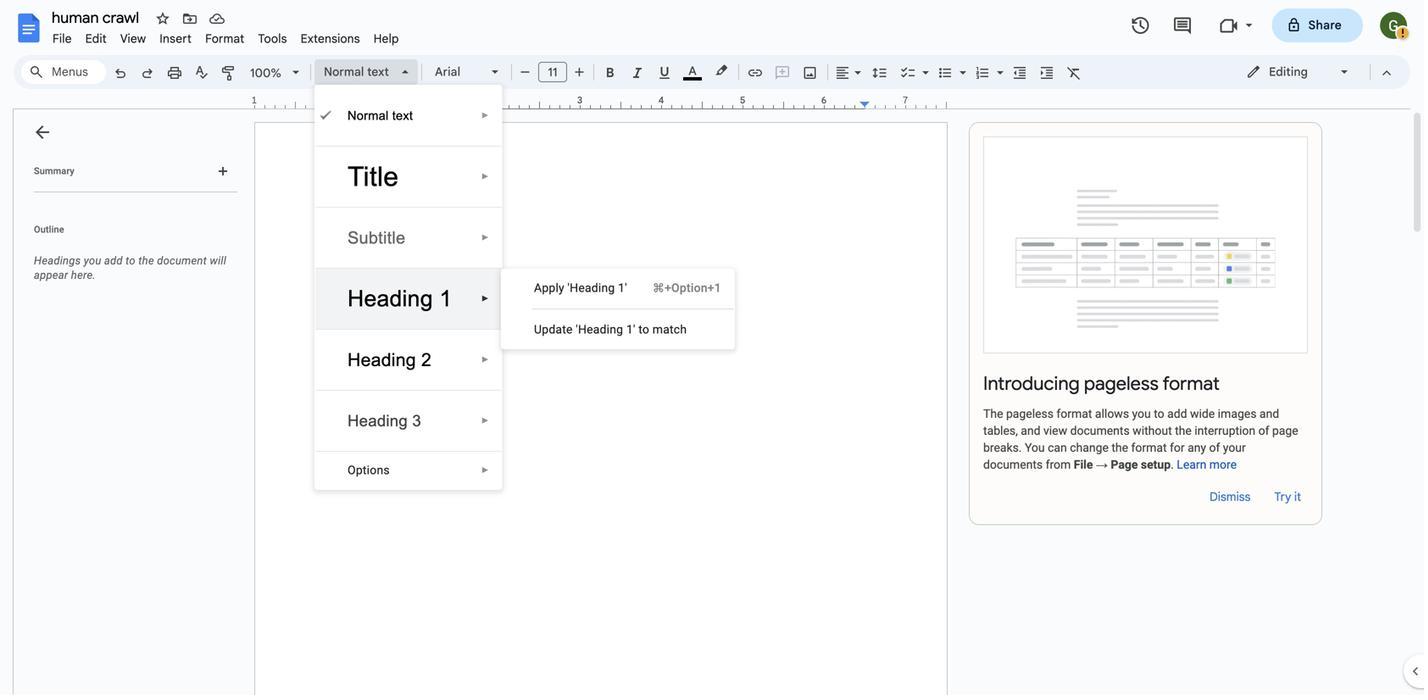 Task type: describe. For each thing, give the bounding box(es) containing it.
view menu item
[[114, 29, 153, 49]]

wide
[[1190, 407, 1215, 421]]

add inside the pageless format allows you to add wide images and tables, and view documents without the interruption of page breaks. you can change the format for any of your documents from
[[1168, 407, 1187, 421]]

summary heading
[[34, 164, 74, 178]]

extensions
[[301, 31, 360, 46]]

learn more link
[[1177, 458, 1237, 472]]

Star checkbox
[[151, 7, 175, 31]]

heading 3
[[348, 412, 421, 430]]

2 vertical spatial format
[[1131, 441, 1167, 455]]

heading 2
[[348, 350, 432, 370]]

ptions
[[356, 463, 390, 477]]

learn
[[1177, 458, 1207, 472]]

left margin image
[[255, 96, 341, 109]]

0 vertical spatial and
[[1260, 407, 1280, 421]]

► for heading 1
[[481, 294, 490, 304]]

'heading for pdate
[[576, 323, 623, 337]]

images
[[1218, 407, 1257, 421]]

to inside headings you add to the document will appear here.
[[126, 254, 136, 267]]

file for file
[[53, 31, 72, 46]]

Menus field
[[21, 60, 106, 84]]

title
[[348, 162, 399, 192]]

normal text inside option
[[324, 64, 389, 79]]

apply 'heading 1' a element
[[534, 281, 632, 295]]

► for heading 3
[[481, 416, 490, 426]]

file for file → page setup . learn more
[[1074, 458, 1093, 472]]

menu bar inside menu bar banner
[[46, 22, 406, 50]]

it
[[1295, 490, 1302, 505]]

file menu item
[[46, 29, 79, 49]]

page
[[1273, 424, 1299, 438]]

text inside option
[[367, 64, 389, 79]]

a
[[534, 281, 542, 295]]

tools
[[258, 31, 287, 46]]

menu inside title application
[[501, 269, 735, 349]]

allows
[[1095, 407, 1129, 421]]

tables,
[[984, 424, 1018, 438]]

right margin image
[[861, 96, 946, 109]]

editing button
[[1234, 59, 1362, 85]]

u
[[534, 323, 542, 337]]

document
[[157, 254, 207, 267]]

share
[[1309, 18, 1342, 33]]

1' for u pdate 'heading 1' to match
[[626, 323, 636, 337]]

format
[[205, 31, 245, 46]]

pply
[[542, 281, 565, 295]]

1 vertical spatial to
[[639, 323, 650, 337]]

dismiss button
[[1203, 484, 1258, 511]]

1 inside title list box
[[439, 286, 452, 311]]

introducing pageless format
[[984, 372, 1220, 396]]

format for introducing pageless format
[[1163, 372, 1220, 396]]

u pdate 'heading 1' to match
[[534, 323, 687, 337]]

1 ► from the top
[[481, 111, 490, 120]]

try it
[[1275, 490, 1302, 505]]

Rename text field
[[46, 7, 149, 27]]

edit
[[85, 31, 107, 46]]

title application
[[0, 0, 1424, 695]]

2
[[421, 350, 432, 370]]

help
[[374, 31, 399, 46]]

headings
[[34, 254, 81, 267]]

Font size field
[[538, 62, 574, 83]]

interruption
[[1195, 424, 1256, 438]]

summary
[[34, 166, 74, 176]]

extensions menu item
[[294, 29, 367, 49]]

document outline element
[[14, 109, 244, 695]]

a pply 'heading 1'
[[534, 281, 627, 295]]

your
[[1223, 441, 1246, 455]]

try
[[1275, 490, 1292, 505]]

0 horizontal spatial and
[[1021, 424, 1041, 438]]

0 horizontal spatial 1
[[252, 95, 257, 106]]

highlight color image
[[712, 60, 731, 81]]

text inside title list box
[[392, 109, 413, 123]]

styles list. normal text selected. option
[[324, 60, 392, 84]]

any
[[1188, 441, 1207, 455]]

you
[[1025, 441, 1045, 455]]

pageless for the
[[1006, 407, 1054, 421]]

insert image image
[[801, 60, 820, 84]]

Zoom text field
[[246, 61, 287, 85]]

will
[[210, 254, 226, 267]]

document with wide table extending beyond text width image
[[984, 137, 1308, 354]]

normal inside option
[[324, 64, 364, 79]]

introducing
[[984, 372, 1080, 396]]

share button
[[1272, 8, 1363, 42]]

heading for heading 3
[[348, 412, 408, 430]]

menu bar banner
[[0, 0, 1424, 695]]

update 'heading 1' to match u element
[[534, 323, 692, 337]]

try it button
[[1268, 484, 1308, 511]]

options o element
[[348, 463, 395, 477]]

match
[[653, 323, 687, 337]]



Task type: locate. For each thing, give the bounding box(es) containing it.
'heading right pply
[[568, 281, 615, 295]]

1' left match
[[626, 323, 636, 337]]

pageless
[[1084, 372, 1159, 396], [1006, 407, 1054, 421]]

1 horizontal spatial file
[[1074, 458, 1093, 472]]

change
[[1070, 441, 1109, 455]]

documents down breaks.
[[984, 458, 1043, 472]]

normal inside title list box
[[348, 109, 389, 123]]

you inside headings you add to the document will appear here.
[[84, 254, 101, 267]]

0 horizontal spatial add
[[104, 254, 123, 267]]

1 horizontal spatial documents
[[1070, 424, 1130, 438]]

setup
[[1141, 458, 1171, 472]]

4 ► from the top
[[481, 294, 490, 304]]

'heading
[[568, 281, 615, 295], [576, 323, 623, 337]]

edit menu item
[[79, 29, 114, 49]]

0 vertical spatial 1'
[[618, 281, 627, 295]]

you inside the pageless format allows you to add wide images and tables, and view documents without the interruption of page breaks. you can change the format for any of your documents from
[[1132, 407, 1151, 421]]

outline
[[34, 224, 64, 235]]

1 horizontal spatial of
[[1259, 424, 1270, 438]]

breaks.
[[984, 441, 1022, 455]]

normal text down extensions
[[324, 64, 389, 79]]

pageless up allows
[[1084, 372, 1159, 396]]

documents
[[1070, 424, 1130, 438], [984, 458, 1043, 472]]

the up for
[[1175, 424, 1192, 438]]

pageless inside the pageless format allows you to add wide images and tables, and view documents without the interruption of page breaks. you can change the format for any of your documents from
[[1006, 407, 1054, 421]]

0 vertical spatial 'heading
[[568, 281, 615, 295]]

the up "page"
[[1112, 441, 1129, 455]]

normal text down styles list. normal text selected. option
[[348, 109, 413, 123]]

1 horizontal spatial to
[[639, 323, 650, 337]]

'heading for pply
[[568, 281, 615, 295]]

file
[[53, 31, 72, 46], [1074, 458, 1093, 472]]

0 vertical spatial to
[[126, 254, 136, 267]]

arial
[[435, 64, 461, 79]]

from
[[1046, 458, 1071, 472]]

normal text
[[324, 64, 389, 79], [348, 109, 413, 123]]

normal
[[324, 64, 364, 79], [348, 109, 389, 123]]

introducing pageless format list
[[969, 122, 1323, 525]]

1 vertical spatial 1
[[439, 286, 452, 311]]

1 vertical spatial format
[[1057, 407, 1092, 421]]

can
[[1048, 441, 1067, 455]]

1 vertical spatial pageless
[[1006, 407, 1054, 421]]

format up wide at the right of the page
[[1163, 372, 1220, 396]]

► for title
[[481, 172, 490, 181]]

tools menu item
[[251, 29, 294, 49]]

0 vertical spatial documents
[[1070, 424, 1130, 438]]

file inside menu item
[[53, 31, 72, 46]]

1 horizontal spatial and
[[1260, 407, 1280, 421]]

heading for heading 1
[[348, 286, 433, 311]]

►
[[481, 111, 490, 120], [481, 172, 490, 181], [481, 233, 490, 242], [481, 294, 490, 304], [481, 355, 490, 365], [481, 416, 490, 426], [481, 465, 490, 475]]

2 horizontal spatial the
[[1175, 424, 1192, 438]]

add left wide at the right of the page
[[1168, 407, 1187, 421]]

the down the outline heading
[[138, 254, 154, 267]]

format down without
[[1131, 441, 1167, 455]]

help menu item
[[367, 29, 406, 49]]

insert menu item
[[153, 29, 199, 49]]

text color image
[[683, 60, 702, 81]]

0 vertical spatial normal text
[[324, 64, 389, 79]]

format up view
[[1057, 407, 1092, 421]]

you up here.
[[84, 254, 101, 267]]

to inside the pageless format allows you to add wide images and tables, and view documents without the interruption of page breaks. you can change the format for any of your documents from
[[1154, 407, 1165, 421]]

0 vertical spatial pageless
[[1084, 372, 1159, 396]]

you
[[84, 254, 101, 267], [1132, 407, 1151, 421]]

the inside headings you add to the document will appear here.
[[138, 254, 154, 267]]

format menu item
[[199, 29, 251, 49]]

and up page
[[1260, 407, 1280, 421]]

1
[[252, 95, 257, 106], [439, 286, 452, 311]]

1 horizontal spatial you
[[1132, 407, 1151, 421]]

of right any
[[1209, 441, 1220, 455]]

menu bar
[[46, 22, 406, 50]]

1 horizontal spatial add
[[1168, 407, 1187, 421]]

add
[[104, 254, 123, 267], [1168, 407, 1187, 421]]

here.
[[71, 269, 96, 281]]

1 vertical spatial normal text
[[348, 109, 413, 123]]

text down help menu item
[[367, 64, 389, 79]]

0 vertical spatial normal
[[324, 64, 364, 79]]

documents up change
[[1070, 424, 1130, 438]]

page
[[1111, 458, 1138, 472]]

for
[[1170, 441, 1185, 455]]

1 vertical spatial file
[[1074, 458, 1093, 472]]

0 horizontal spatial file
[[53, 31, 72, 46]]

3 heading from the top
[[348, 412, 408, 430]]

the
[[984, 407, 1003, 421]]

0 vertical spatial of
[[1259, 424, 1270, 438]]

1' up update 'heading 1' to match u element
[[618, 281, 627, 295]]

2 vertical spatial to
[[1154, 407, 1165, 421]]

6 ► from the top
[[481, 416, 490, 426]]

outline heading
[[14, 223, 244, 247]]

0 horizontal spatial the
[[138, 254, 154, 267]]

line & paragraph spacing image
[[870, 60, 890, 84]]

0 horizontal spatial you
[[84, 254, 101, 267]]

add inside headings you add to the document will appear here.
[[104, 254, 123, 267]]

2 vertical spatial heading
[[348, 412, 408, 430]]

heading for heading 2
[[348, 350, 416, 370]]

1 vertical spatial add
[[1168, 407, 1187, 421]]

title list box
[[315, 85, 502, 490]]

1 vertical spatial the
[[1175, 424, 1192, 438]]

add down the outline heading
[[104, 254, 123, 267]]

3
[[412, 412, 421, 430]]

pdate
[[542, 323, 573, 337]]

normal down extensions
[[324, 64, 364, 79]]

1 vertical spatial heading
[[348, 350, 416, 370]]

0 vertical spatial you
[[84, 254, 101, 267]]

without
[[1133, 424, 1172, 438]]

1 vertical spatial 1'
[[626, 323, 636, 337]]

0 horizontal spatial documents
[[984, 458, 1043, 472]]

1 vertical spatial text
[[392, 109, 413, 123]]

1 vertical spatial normal
[[348, 109, 389, 123]]

the
[[138, 254, 154, 267], [1175, 424, 1192, 438], [1112, 441, 1129, 455]]

of left page
[[1259, 424, 1270, 438]]

view
[[1044, 424, 1068, 438]]

insert
[[160, 31, 192, 46]]

1'
[[618, 281, 627, 295], [626, 323, 636, 337]]

0 vertical spatial the
[[138, 254, 154, 267]]

1 vertical spatial documents
[[984, 458, 1043, 472]]

subtitle
[[348, 228, 406, 247]]

to down the outline heading
[[126, 254, 136, 267]]

and up "you" at the bottom of the page
[[1021, 424, 1041, 438]]

1 vertical spatial and
[[1021, 424, 1041, 438]]

0 vertical spatial add
[[104, 254, 123, 267]]

0 horizontal spatial text
[[367, 64, 389, 79]]

format
[[1163, 372, 1220, 396], [1057, 407, 1092, 421], [1131, 441, 1167, 455]]

pageless for introducing
[[1084, 372, 1159, 396]]

Zoom field
[[243, 60, 307, 86]]

to
[[126, 254, 136, 267], [639, 323, 650, 337], [1154, 407, 1165, 421]]

file up menus field
[[53, 31, 72, 46]]

appear
[[34, 269, 68, 281]]

menu bar containing file
[[46, 22, 406, 50]]

0 vertical spatial file
[[53, 31, 72, 46]]

2 ► from the top
[[481, 172, 490, 181]]

2 heading from the top
[[348, 350, 416, 370]]

1' for a pply 'heading 1'
[[618, 281, 627, 295]]

mode and view toolbar
[[1234, 55, 1401, 89]]

0 vertical spatial heading
[[348, 286, 433, 311]]

o
[[348, 463, 356, 477]]

of
[[1259, 424, 1270, 438], [1209, 441, 1220, 455]]

⌘+option+1
[[653, 281, 721, 295]]

1 heading from the top
[[348, 286, 433, 311]]

5 ► from the top
[[481, 355, 490, 365]]

0 horizontal spatial of
[[1209, 441, 1220, 455]]

text
[[367, 64, 389, 79], [392, 109, 413, 123]]

1 horizontal spatial the
[[1112, 441, 1129, 455]]

heading
[[348, 286, 433, 311], [348, 350, 416, 370], [348, 412, 408, 430]]

dismiss
[[1210, 490, 1251, 505]]

the pageless format allows you to add wide images and tables, and view documents without the interruption of page breaks. you can change the format for any of your documents from
[[984, 407, 1299, 472]]

and
[[1260, 407, 1280, 421], [1021, 424, 1041, 438]]

3 ► from the top
[[481, 233, 490, 242]]

to left match
[[639, 323, 650, 337]]

2 vertical spatial the
[[1112, 441, 1129, 455]]

'heading right "pdate"
[[576, 323, 623, 337]]

7 ► from the top
[[481, 465, 490, 475]]

2 horizontal spatial to
[[1154, 407, 1165, 421]]

0 vertical spatial text
[[367, 64, 389, 79]]

normal text inside title list box
[[348, 109, 413, 123]]

editing
[[1269, 64, 1308, 79]]

o ptions
[[348, 463, 390, 477]]

text up title
[[392, 109, 413, 123]]

1 vertical spatial 'heading
[[576, 323, 623, 337]]

format for the pageless format allows you to add wide images and tables, and view documents without the interruption of page breaks. you can change the format for any of your documents from
[[1057, 407, 1092, 421]]

to up without
[[1154, 407, 1165, 421]]

you up without
[[1132, 407, 1151, 421]]

► for heading 2
[[481, 355, 490, 365]]

0 vertical spatial format
[[1163, 372, 1220, 396]]

1 horizontal spatial text
[[392, 109, 413, 123]]

main toolbar
[[105, 0, 1088, 442]]

file → page setup . learn more
[[1074, 458, 1237, 472]]

heading up heading 2
[[348, 286, 433, 311]]

heading 1
[[348, 286, 452, 311]]

1 horizontal spatial pageless
[[1084, 372, 1159, 396]]

menu containing a
[[501, 269, 735, 349]]

1 horizontal spatial 1
[[439, 286, 452, 311]]

Font size text field
[[539, 62, 566, 82]]

1 vertical spatial you
[[1132, 407, 1151, 421]]

normal down styles list. normal text selected. option
[[348, 109, 389, 123]]

arial option
[[435, 60, 482, 84]]

heading left 2
[[348, 350, 416, 370]]

0 horizontal spatial to
[[126, 254, 136, 267]]

file inside introducing pageless format list
[[1074, 458, 1093, 472]]

0 vertical spatial 1
[[252, 95, 257, 106]]

► for subtitle
[[481, 233, 490, 242]]

view
[[120, 31, 146, 46]]

headings you add to the document will appear here.
[[34, 254, 226, 281]]

pageless down introducing
[[1006, 407, 1054, 421]]

file down change
[[1074, 458, 1093, 472]]

heading left the 3
[[348, 412, 408, 430]]

0 horizontal spatial pageless
[[1006, 407, 1054, 421]]

.
[[1171, 458, 1174, 472]]

→
[[1096, 458, 1108, 472]]

⌘+option+1 element
[[632, 280, 721, 297]]

more
[[1210, 458, 1237, 472]]

1 vertical spatial of
[[1209, 441, 1220, 455]]

menu
[[501, 269, 735, 349]]



Task type: vqa. For each thing, say whether or not it's contained in the screenshot.
Select (Esc) image
no



